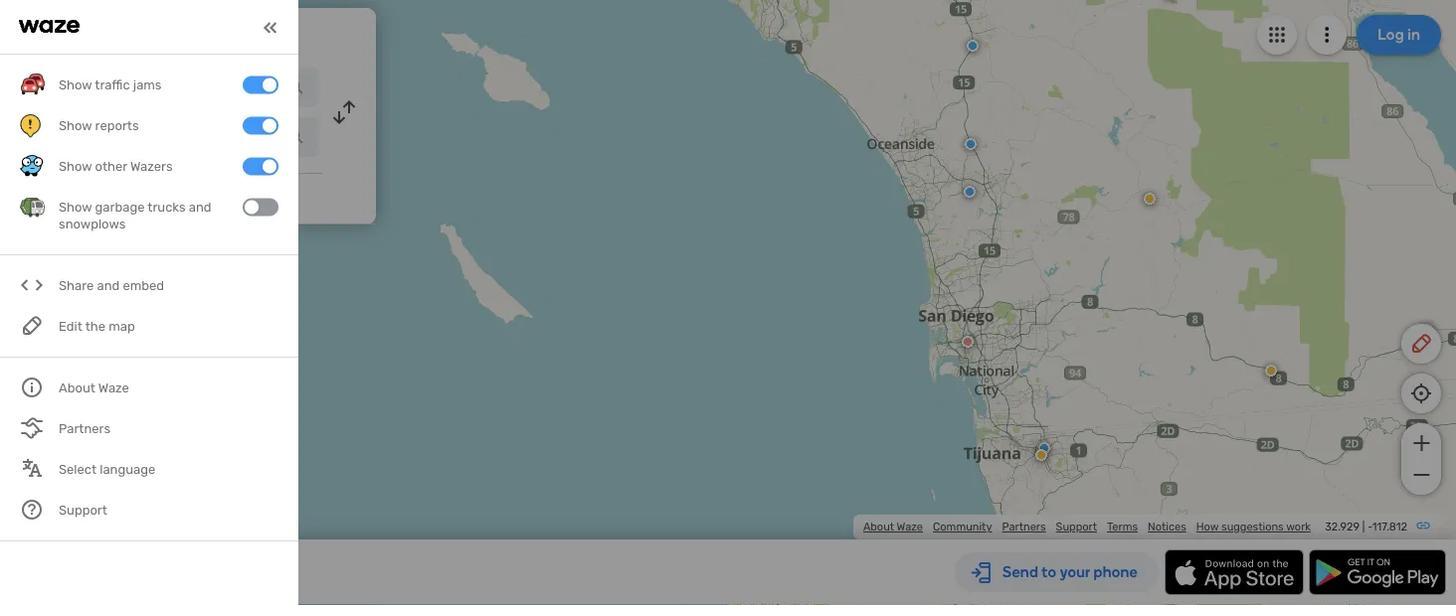 Task type: locate. For each thing, give the bounding box(es) containing it.
zoom out image
[[1409, 464, 1434, 488]]

leave
[[62, 188, 100, 204]]

pencil image
[[1410, 332, 1434, 356]]

notices link
[[1148, 521, 1187, 534]]

share and embed link
[[20, 266, 279, 306]]

support link
[[1056, 521, 1098, 534]]

community
[[933, 521, 993, 534]]

about waze community partners support terms notices how suggestions work
[[864, 521, 1311, 534]]

|
[[1363, 521, 1365, 534]]

clock image
[[23, 184, 47, 208]]

partners
[[1002, 521, 1046, 534]]

now
[[103, 188, 131, 204]]

support
[[1056, 521, 1098, 534]]

and
[[97, 278, 120, 293]]

waze
[[897, 521, 923, 534]]

leave now
[[62, 188, 131, 204]]

117.812
[[1373, 521, 1408, 534]]

32.929 | -117.812
[[1326, 521, 1408, 534]]

32.929
[[1326, 521, 1360, 534]]

share and embed
[[59, 278, 164, 293]]

location image
[[28, 125, 52, 149]]

how
[[1197, 521, 1219, 534]]

driving directions
[[119, 24, 265, 45]]

suggestions
[[1222, 521, 1284, 534]]



Task type: vqa. For each thing, say whether or not it's contained in the screenshot.
Starting point at the left top
no



Task type: describe. For each thing, give the bounding box(es) containing it.
Choose starting point text field
[[66, 68, 318, 107]]

how suggestions work link
[[1197, 521, 1311, 534]]

directions
[[183, 24, 265, 45]]

zoom in image
[[1409, 432, 1434, 456]]

work
[[1287, 521, 1311, 534]]

Choose destination text field
[[66, 117, 318, 157]]

about
[[864, 521, 895, 534]]

current location image
[[28, 76, 52, 100]]

about waze link
[[864, 521, 923, 534]]

code image
[[20, 274, 45, 298]]

terms
[[1107, 521, 1138, 534]]

terms link
[[1107, 521, 1138, 534]]

embed
[[123, 278, 164, 293]]

notices
[[1148, 521, 1187, 534]]

community link
[[933, 521, 993, 534]]

share
[[59, 278, 94, 293]]

link image
[[1416, 518, 1432, 534]]

partners link
[[1002, 521, 1046, 534]]

driving
[[119, 24, 179, 45]]

-
[[1368, 521, 1373, 534]]



